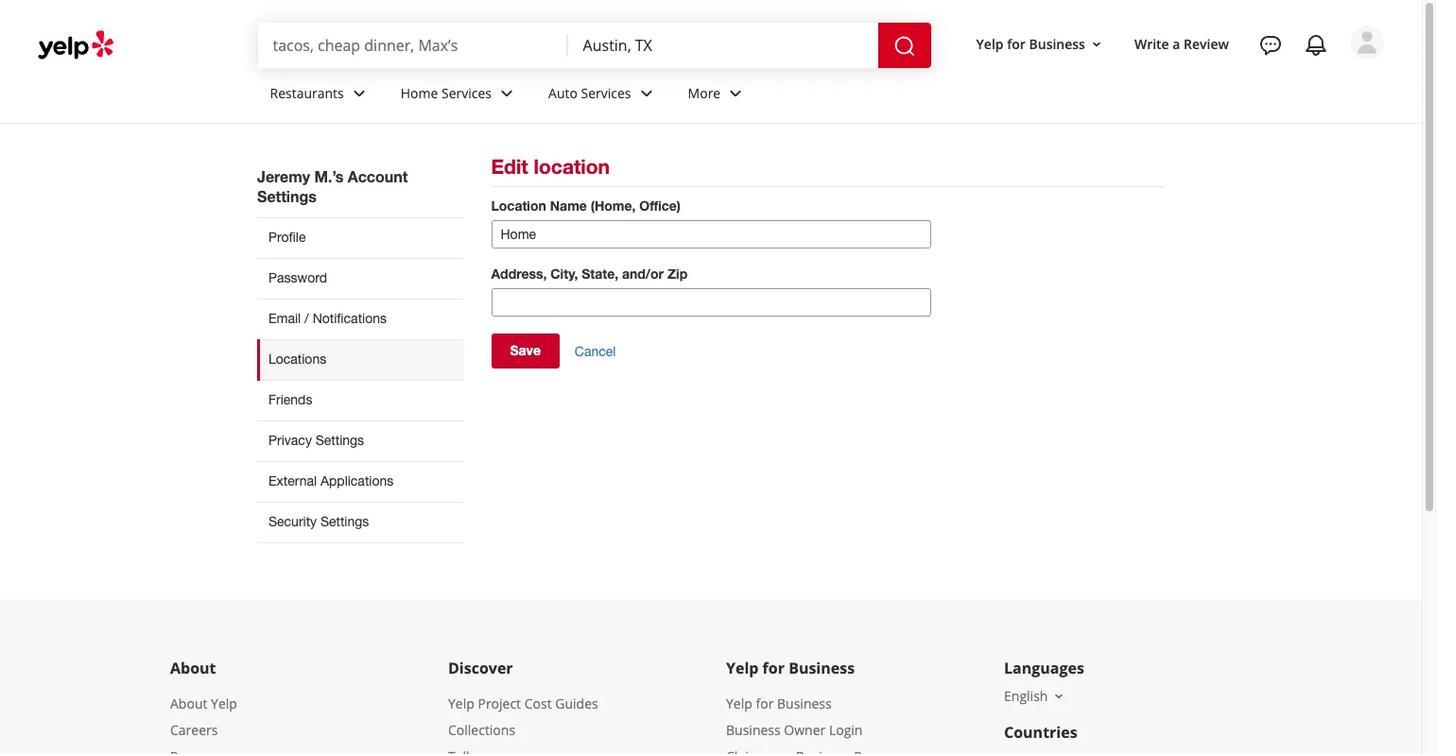 Task type: locate. For each thing, give the bounding box(es) containing it.
notifications
[[313, 311, 387, 326]]

state,
[[582, 266, 619, 282]]

0 vertical spatial settings
[[257, 187, 317, 205]]

None search field
[[258, 23, 935, 68]]

yelp project cost guides link
[[448, 695, 598, 713]]

settings
[[257, 187, 317, 205], [316, 433, 364, 448], [321, 514, 369, 530]]

settings for privacy
[[316, 433, 364, 448]]

yelp inside yelp for business business owner login
[[726, 695, 753, 713]]

1 services from the left
[[442, 84, 492, 102]]

review
[[1184, 35, 1230, 53]]

24 chevron down v2 image inside restaurants link
[[348, 82, 371, 105]]

24 chevron down v2 image inside home services link
[[496, 82, 518, 105]]

None text field
[[491, 289, 931, 317]]

user actions element
[[962, 24, 1411, 140]]

security settings
[[269, 514, 369, 530]]

2 services from the left
[[581, 84, 631, 102]]

for up business owner login link
[[756, 695, 774, 713]]

yelp up yelp for business link
[[726, 658, 759, 679]]

collections link
[[448, 722, 516, 740]]

0 horizontal spatial none field
[[273, 35, 553, 56]]

24 chevron down v2 image inside auto services link
[[635, 82, 658, 105]]

1 about from the top
[[170, 658, 216, 679]]

1 horizontal spatial 24 chevron down v2 image
[[635, 82, 658, 105]]

login
[[829, 722, 863, 740]]

2 about from the top
[[170, 695, 208, 713]]

business left 16 chevron down v2 image
[[1030, 35, 1086, 53]]

services right auto
[[581, 84, 631, 102]]

email
[[269, 311, 301, 326]]

0 horizontal spatial yelp for business
[[726, 658, 855, 679]]

business
[[1030, 35, 1086, 53], [789, 658, 855, 679], [778, 695, 832, 713], [726, 722, 781, 740]]

0 vertical spatial for
[[1008, 35, 1026, 53]]

0 vertical spatial yelp for business
[[977, 35, 1086, 53]]

24 chevron down v2 image right more
[[725, 82, 747, 105]]

for
[[1008, 35, 1026, 53], [763, 658, 785, 679], [756, 695, 774, 713]]

yelp project cost guides collections
[[448, 695, 598, 740]]

services for home services
[[442, 84, 492, 102]]

auto services link
[[534, 68, 673, 123]]

settings down jeremy
[[257, 187, 317, 205]]

home services
[[401, 84, 492, 102]]

services right the home
[[442, 84, 492, 102]]

2 24 chevron down v2 image from the left
[[635, 82, 658, 105]]

none field up the home
[[273, 35, 553, 56]]

1 horizontal spatial 24 chevron down v2 image
[[725, 82, 747, 105]]

about
[[170, 658, 216, 679], [170, 695, 208, 713]]

address,
[[491, 266, 547, 282]]

zip
[[668, 266, 688, 282]]

24 chevron down v2 image for restaurants
[[348, 82, 371, 105]]

city,
[[551, 266, 578, 282]]

24 chevron down v2 image right restaurants at the top of the page
[[348, 82, 371, 105]]

none field up more link
[[583, 35, 863, 56]]

for inside button
[[1008, 35, 1026, 53]]

more
[[688, 84, 721, 102]]

profile
[[269, 230, 306, 245]]

home services link
[[386, 68, 534, 123]]

privacy
[[269, 433, 312, 448]]

24 chevron down v2 image right auto services
[[635, 82, 658, 105]]

24 chevron down v2 image for more
[[725, 82, 747, 105]]

jeremy m.'s account settings
[[257, 167, 408, 205]]

business owner login link
[[726, 722, 863, 740]]

2 vertical spatial for
[[756, 695, 774, 713]]

about for about yelp careers
[[170, 695, 208, 713]]

about up about yelp link
[[170, 658, 216, 679]]

1 horizontal spatial services
[[581, 84, 631, 102]]

save
[[510, 342, 541, 359]]

profile link
[[257, 218, 463, 258]]

1 vertical spatial about
[[170, 695, 208, 713]]

24 chevron down v2 image inside more link
[[725, 82, 747, 105]]

about up careers
[[170, 695, 208, 713]]

discover
[[448, 658, 513, 679]]

settings up external applications
[[316, 433, 364, 448]]

2 24 chevron down v2 image from the left
[[725, 82, 747, 105]]

24 chevron down v2 image left auto
[[496, 82, 518, 105]]

1 none field from the left
[[273, 35, 553, 56]]

cancel
[[575, 344, 616, 359]]

about inside about yelp careers
[[170, 695, 208, 713]]

security
[[269, 514, 317, 530]]

external
[[269, 474, 317, 489]]

None text field
[[491, 220, 931, 249]]

1 24 chevron down v2 image from the left
[[348, 82, 371, 105]]

24 chevron down v2 image
[[496, 82, 518, 105], [635, 82, 658, 105]]

for inside yelp for business business owner login
[[756, 695, 774, 713]]

and/or
[[622, 266, 664, 282]]

email / notifications link
[[257, 299, 463, 340]]

settings down applications
[[321, 514, 369, 530]]

external applications link
[[257, 462, 463, 502]]

(home,
[[591, 198, 636, 214]]

office)
[[640, 198, 681, 214]]

careers
[[170, 722, 218, 740]]

services
[[442, 84, 492, 102], [581, 84, 631, 102]]

business up yelp for business link
[[789, 658, 855, 679]]

0 horizontal spatial 24 chevron down v2 image
[[348, 82, 371, 105]]

yelp up collections 'link'
[[448, 695, 475, 713]]

yelp right search icon at the top of the page
[[977, 35, 1004, 53]]

none field near
[[583, 35, 863, 56]]

settings for security
[[321, 514, 369, 530]]

privacy settings
[[269, 433, 364, 448]]

m.'s
[[314, 167, 344, 185]]

None field
[[273, 35, 553, 56], [583, 35, 863, 56]]

yelp up business owner login link
[[726, 695, 753, 713]]

business inside button
[[1030, 35, 1086, 53]]

24 chevron down v2 image
[[348, 82, 371, 105], [725, 82, 747, 105]]

1 24 chevron down v2 image from the left
[[496, 82, 518, 105]]

2 vertical spatial settings
[[321, 514, 369, 530]]

messages image
[[1260, 34, 1283, 57]]

1 vertical spatial for
[[763, 658, 785, 679]]

0 horizontal spatial services
[[442, 84, 492, 102]]

0 horizontal spatial 24 chevron down v2 image
[[496, 82, 518, 105]]

for left 16 chevron down v2 image
[[1008, 35, 1026, 53]]

2 none field from the left
[[583, 35, 863, 56]]

1 horizontal spatial yelp for business
[[977, 35, 1086, 53]]

yelp for business link
[[726, 695, 832, 713]]

a
[[1173, 35, 1181, 53]]

yelp for business up yelp for business link
[[726, 658, 855, 679]]

1 vertical spatial settings
[[316, 433, 364, 448]]

write a review
[[1135, 35, 1230, 53]]

business categories element
[[255, 68, 1385, 123]]

yelp
[[977, 35, 1004, 53], [726, 658, 759, 679], [211, 695, 237, 713], [448, 695, 475, 713], [726, 695, 753, 713]]

yelp up careers
[[211, 695, 237, 713]]

1 horizontal spatial none field
[[583, 35, 863, 56]]

yelp for business
[[977, 35, 1086, 53], [726, 658, 855, 679]]

write a review link
[[1127, 27, 1237, 61]]

external applications
[[269, 474, 394, 489]]

about for about
[[170, 658, 216, 679]]

cancel link
[[575, 344, 616, 361]]

yelp for business left 16 chevron down v2 image
[[977, 35, 1086, 53]]

for up yelp for business link
[[763, 658, 785, 679]]

name
[[550, 198, 587, 214]]

restaurants link
[[255, 68, 386, 123]]

0 vertical spatial about
[[170, 658, 216, 679]]

1 vertical spatial yelp for business
[[726, 658, 855, 679]]

yelp inside the yelp project cost guides collections
[[448, 695, 475, 713]]

services for auto services
[[581, 84, 631, 102]]

guides
[[555, 695, 598, 713]]



Task type: vqa. For each thing, say whether or not it's contained in the screenshot.
the topmost 16 CHEVRON DOWN V2 image
yes



Task type: describe. For each thing, give the bounding box(es) containing it.
write
[[1135, 35, 1170, 53]]

24 chevron down v2 image for auto services
[[635, 82, 658, 105]]

countries
[[1005, 723, 1078, 743]]

yelp inside about yelp careers
[[211, 695, 237, 713]]

account
[[348, 167, 408, 185]]

careers link
[[170, 722, 218, 740]]

english
[[1005, 688, 1048, 706]]

24 chevron down v2 image for home services
[[496, 82, 518, 105]]

restaurants
[[270, 84, 344, 102]]

none field find
[[273, 35, 553, 56]]

business up owner
[[778, 695, 832, 713]]

locations
[[269, 352, 327, 367]]

edit
[[491, 155, 529, 179]]

auto
[[549, 84, 578, 102]]

password
[[269, 271, 327, 286]]

jeremy
[[257, 167, 310, 185]]

location
[[491, 198, 547, 214]]

languages
[[1005, 658, 1085, 679]]

yelp inside button
[[977, 35, 1004, 53]]

locations link
[[257, 340, 463, 380]]

security settings link
[[257, 502, 463, 544]]

settings inside jeremy m.'s account settings
[[257, 187, 317, 205]]

more link
[[673, 68, 763, 123]]

16 chevron down v2 image
[[1090, 37, 1105, 52]]

notifications image
[[1305, 34, 1328, 57]]

business down yelp for business link
[[726, 722, 781, 740]]

auto services
[[549, 84, 631, 102]]

yelp for business inside button
[[977, 35, 1086, 53]]

owner
[[784, 722, 826, 740]]

email / notifications
[[269, 311, 387, 326]]

jeremy m. image
[[1351, 26, 1385, 60]]

password link
[[257, 258, 463, 299]]

16 chevron down v2 image
[[1052, 689, 1067, 704]]

yelp for business business owner login
[[726, 695, 863, 740]]

location
[[534, 155, 610, 179]]

friends link
[[257, 380, 463, 421]]

cost
[[525, 695, 552, 713]]

Near text field
[[583, 35, 863, 56]]

/
[[305, 311, 309, 326]]

privacy settings link
[[257, 421, 463, 462]]

search image
[[893, 35, 916, 57]]

english button
[[1005, 688, 1067, 706]]

location name (home, office)
[[491, 198, 681, 214]]

address, city, state, and/or zip
[[491, 266, 688, 282]]

yelp for business button
[[969, 27, 1112, 61]]

edit location
[[491, 155, 610, 179]]

collections
[[448, 722, 516, 740]]

about yelp link
[[170, 695, 237, 713]]

friends
[[269, 392, 313, 408]]

applications
[[321, 474, 394, 489]]

home
[[401, 84, 438, 102]]

save button
[[491, 334, 560, 369]]

Find text field
[[273, 35, 553, 56]]

project
[[478, 695, 521, 713]]

about yelp careers
[[170, 695, 237, 740]]



